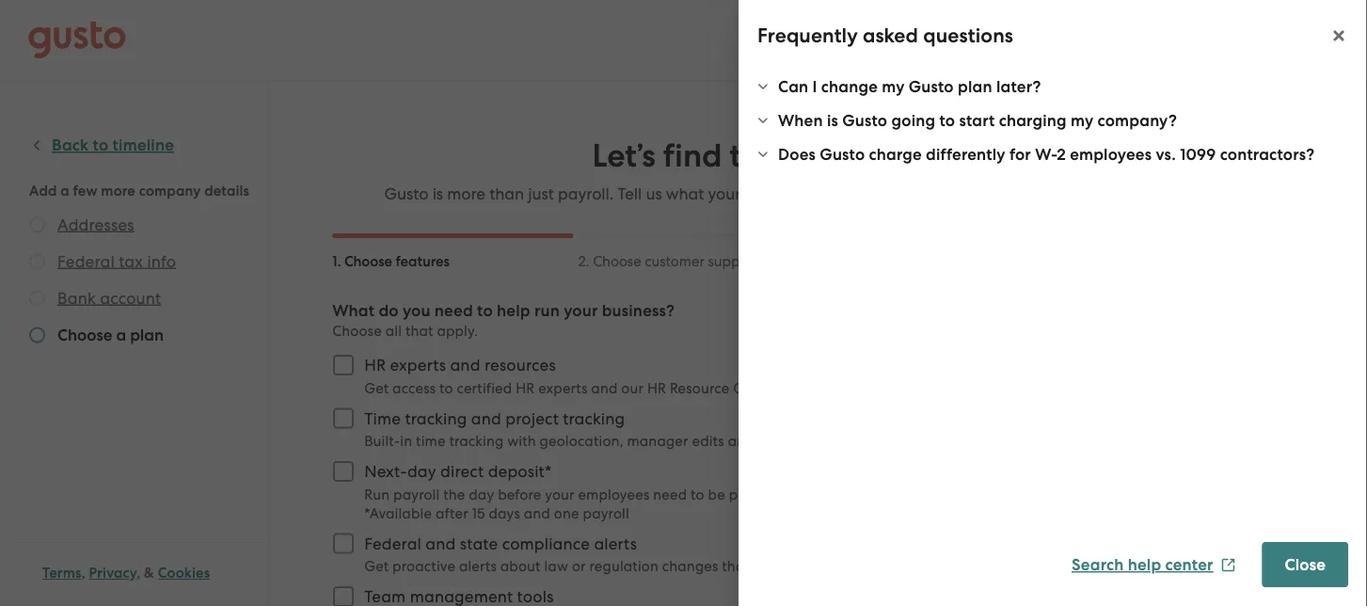 Task type: locate. For each thing, give the bounding box(es) containing it.
1 horizontal spatial plan
[[958, 77, 993, 96]]

access
[[393, 380, 436, 396]]

when
[[779, 111, 824, 130]]

choose features
[[345, 253, 450, 270]]

more
[[447, 185, 486, 203]]

and left we'll
[[871, 185, 901, 203]]

1 vertical spatial need
[[654, 486, 688, 503]]

tracking down access
[[405, 409, 467, 428]]

1 vertical spatial employees
[[578, 486, 650, 503]]

1 vertical spatial my
[[1071, 111, 1094, 130]]

and down before
[[524, 505, 551, 522]]

features
[[396, 253, 450, 270]]

need inside run payroll the day before your employees need to be paid. *available after 15 days and one payroll
[[654, 486, 688, 503]]

we'll
[[905, 185, 937, 203]]

time
[[1047, 185, 1080, 203], [416, 433, 446, 450]]

business?
[[602, 301, 675, 320]]

gusto left more at the top left of page
[[385, 185, 429, 203]]

payroll up *available
[[394, 486, 440, 503]]

needs,
[[818, 185, 867, 203]]

contractors?
[[1221, 145, 1315, 164]]

help inside what do you need to help run your business? choose all that apply.
[[497, 301, 531, 320]]

time right save
[[1047, 185, 1080, 203]]

1 horizontal spatial payroll
[[583, 505, 630, 522]]

you up save
[[990, 137, 1045, 175]]

0 horizontal spatial employees
[[578, 486, 650, 503]]

find
[[664, 137, 723, 175]]

the up company
[[730, 137, 779, 175]]

does
[[779, 145, 816, 164]]

help inside the frequently asked questions dialog
[[1129, 555, 1162, 575]]

run payroll the day before your employees need to be paid. *available after 15 days and one payroll
[[365, 486, 764, 522]]

plan down going
[[865, 137, 932, 175]]

is right when
[[828, 111, 839, 130]]

your left "team."
[[837, 558, 867, 575]]

help
[[941, 185, 974, 203], [497, 301, 531, 320], [1129, 555, 1162, 575]]

time inside let's find the right plan for you gusto is more than just payroll. tell us what your company needs, and we'll help you save time and feel like an expert.
[[1047, 185, 1080, 203]]

0 horizontal spatial the
[[444, 486, 465, 503]]

privacy
[[89, 565, 137, 582]]

0 horizontal spatial is
[[433, 185, 443, 203]]

tracking up geolocation,
[[563, 409, 625, 428]]

you right the do
[[403, 301, 431, 320]]

0 horizontal spatial day
[[408, 462, 437, 481]]

2 vertical spatial payroll
[[583, 505, 630, 522]]

hr down resources
[[516, 380, 535, 396]]

and up certified
[[450, 356, 481, 375]]

choose customer support
[[593, 253, 759, 270]]

2
[[1058, 145, 1067, 164]]

day up 15
[[469, 486, 495, 503]]

is left more at the top left of page
[[433, 185, 443, 203]]

1 vertical spatial time
[[416, 433, 446, 450]]

0 vertical spatial alerts
[[595, 534, 637, 553]]

choose inside what do you need to help run your business? choose all that apply.
[[333, 323, 382, 339]]

alerts up regulation
[[595, 534, 637, 553]]

next-
[[365, 462, 408, 481]]

or
[[572, 558, 586, 575]]

gusto up going
[[909, 77, 954, 96]]

choose up business?
[[593, 253, 642, 270]]

help left center
[[1129, 555, 1162, 575]]

to left start
[[940, 111, 956, 130]]

home image
[[28, 21, 126, 59]]

0 vertical spatial experts
[[390, 356, 446, 375]]

1 horizontal spatial hr
[[516, 380, 535, 396]]

1 get from the top
[[365, 380, 389, 396]]

plan
[[958, 77, 993, 96], [865, 137, 932, 175]]

*available
[[365, 505, 432, 522]]

the
[[730, 137, 779, 175], [444, 486, 465, 503]]

than
[[490, 185, 524, 203]]

to inside what do you need to help run your business? choose all that apply.
[[477, 301, 493, 320]]

law
[[545, 558, 569, 575]]

your right run
[[564, 301, 598, 320]]

1 horizontal spatial my
[[1071, 111, 1094, 130]]

1 horizontal spatial ,
[[137, 565, 141, 582]]

0 horizontal spatial for
[[940, 137, 982, 175]]

15
[[472, 505, 485, 522]]

employees up one
[[578, 486, 650, 503]]

what
[[333, 301, 375, 320]]

to down hr experts and resources
[[440, 380, 454, 396]]

Federal and state compliance alerts checkbox
[[323, 523, 365, 564]]

choose
[[345, 253, 393, 270], [593, 253, 642, 270], [333, 323, 382, 339]]

1 horizontal spatial day
[[469, 486, 495, 503]]

1 horizontal spatial help
[[941, 185, 974, 203]]

0 horizontal spatial help
[[497, 301, 531, 320]]

0 horizontal spatial that
[[406, 323, 434, 339]]

your right what on the top of page
[[708, 185, 741, 203]]

day down in
[[408, 462, 437, 481]]

1 vertical spatial help
[[497, 301, 531, 320]]

the up after
[[444, 486, 465, 503]]

choose down what in the left of the page
[[333, 323, 382, 339]]

choose up what in the left of the page
[[345, 253, 393, 270]]

payroll right one
[[583, 505, 630, 522]]

1 vertical spatial payroll
[[394, 486, 440, 503]]

that left the could
[[722, 558, 750, 575]]

for inside the frequently asked questions dialog
[[1010, 145, 1032, 164]]

is inside the frequently asked questions dialog
[[828, 111, 839, 130]]

privacy link
[[89, 565, 137, 582]]

alerts down state
[[459, 558, 497, 575]]

you left save
[[978, 185, 1005, 203]]

1 horizontal spatial experts
[[539, 380, 588, 396]]

manager
[[627, 433, 689, 450]]

1 horizontal spatial is
[[828, 111, 839, 130]]

for
[[940, 137, 982, 175], [1010, 145, 1032, 164]]

help right we'll
[[941, 185, 974, 203]]

apply.
[[437, 323, 478, 339]]

1 horizontal spatial need
[[654, 486, 688, 503]]

team.
[[871, 558, 909, 575]]

1 vertical spatial alerts
[[459, 558, 497, 575]]

for left w-
[[1010, 145, 1032, 164]]

my up does gusto charge differently for w-2 employees vs. 1099 contractors?
[[1071, 111, 1094, 130]]

2 get from the top
[[365, 558, 389, 575]]

, left the &
[[137, 565, 141, 582]]

1 horizontal spatial for
[[1010, 145, 1032, 164]]

after
[[436, 505, 469, 522]]

w-
[[1036, 145, 1058, 164]]

your inside what do you need to help run your business? choose all that apply.
[[564, 301, 598, 320]]

you
[[990, 137, 1045, 175], [978, 185, 1005, 203], [403, 301, 431, 320]]

employees
[[1071, 145, 1153, 164], [578, 486, 650, 503]]

employees down company?
[[1071, 145, 1153, 164]]

0 horizontal spatial plan
[[865, 137, 932, 175]]

hr right our at left bottom
[[648, 380, 667, 396]]

can
[[779, 77, 809, 96]]

help left run
[[497, 301, 531, 320]]

1 vertical spatial plan
[[865, 137, 932, 175]]

1 horizontal spatial time
[[1047, 185, 1080, 203]]

that right all
[[406, 323, 434, 339]]

more.
[[1170, 433, 1208, 450]]

0 vertical spatial my
[[882, 77, 905, 96]]

get access to certified hr experts and our hr resource center.
[[365, 380, 781, 396]]

1 vertical spatial is
[[433, 185, 443, 203]]

let's find the right plan for you gusto is more than just payroll. tell us what your company needs, and we'll help you save time and feel like an expert.
[[385, 137, 1253, 203]]

charge
[[870, 145, 923, 164]]

0 vertical spatial get
[[365, 380, 389, 396]]

built-
[[365, 433, 400, 450]]

1 vertical spatial get
[[365, 558, 389, 575]]

the inside let's find the right plan for you gusto is more than just payroll. tell us what your company needs, and we'll help you save time and feel like an expert.
[[730, 137, 779, 175]]

hr down all
[[365, 356, 386, 375]]

plan up start
[[958, 77, 993, 96]]

0 vertical spatial that
[[406, 323, 434, 339]]

experts up access
[[390, 356, 446, 375]]

and left the more.
[[1139, 433, 1166, 450]]

regulation
[[590, 558, 659, 575]]

alerts
[[595, 534, 637, 553], [459, 558, 497, 575]]

need up "apply."
[[435, 301, 473, 320]]

payroll left "syncing,"
[[905, 433, 951, 450]]

0 vertical spatial day
[[408, 462, 437, 481]]

1 vertical spatial day
[[469, 486, 495, 503]]

for down start
[[940, 137, 982, 175]]

what do you need to help run your business? choose all that apply.
[[333, 301, 675, 339]]

0 vertical spatial employees
[[1071, 145, 1153, 164]]

state
[[460, 534, 498, 553]]

tracking
[[405, 409, 467, 428], [563, 409, 625, 428], [449, 433, 504, 450]]

day
[[408, 462, 437, 481], [469, 486, 495, 503]]

0 vertical spatial plan
[[958, 77, 993, 96]]

time right in
[[416, 433, 446, 450]]

to up "apply."
[[477, 301, 493, 320]]

payroll
[[905, 433, 951, 450], [394, 486, 440, 503], [583, 505, 630, 522]]

before
[[498, 486, 542, 503]]

get down federal
[[365, 558, 389, 575]]

in
[[400, 433, 413, 450]]

2 horizontal spatial help
[[1129, 555, 1162, 575]]

experts up project
[[539, 380, 588, 396]]

gusto inside let's find the right plan for you gusto is more than just payroll. tell us what your company needs, and we'll help you save time and feel like an expert.
[[385, 185, 429, 203]]

run
[[535, 301, 560, 320]]

1099
[[1181, 145, 1217, 164]]

project
[[506, 409, 559, 428]]

the inside run payroll the day before your employees need to be paid. *available after 15 days and one payroll
[[444, 486, 465, 503]]

to left be
[[691, 486, 705, 503]]

hr experts and resources
[[365, 356, 556, 375]]

need left be
[[654, 486, 688, 503]]

get up time
[[365, 380, 389, 396]]

1 vertical spatial the
[[444, 486, 465, 503]]

need inside what do you need to help run your business? choose all that apply.
[[435, 301, 473, 320]]

your up one
[[545, 486, 575, 503]]

1 vertical spatial you
[[978, 185, 1005, 203]]

1 horizontal spatial employees
[[1071, 145, 1153, 164]]

, left privacy
[[82, 565, 85, 582]]

is
[[828, 111, 839, 130], [433, 185, 443, 203]]

0 vertical spatial time
[[1047, 185, 1080, 203]]

experts
[[390, 356, 446, 375], [539, 380, 588, 396]]

0 vertical spatial you
[[990, 137, 1045, 175]]

about
[[501, 558, 541, 575]]

federal and state compliance alerts
[[365, 534, 637, 553]]

0 vertical spatial help
[[941, 185, 974, 203]]

2 vertical spatial you
[[403, 301, 431, 320]]

compliance
[[503, 534, 590, 553]]

0 vertical spatial need
[[435, 301, 473, 320]]

2 horizontal spatial payroll
[[905, 433, 951, 450]]

run
[[365, 486, 390, 503]]

1 , from the left
[[82, 565, 85, 582]]

2 vertical spatial help
[[1129, 555, 1162, 575]]

plan inside let's find the right plan for you gusto is more than just payroll. tell us what your company needs, and we'll help you save time and feel like an expert.
[[865, 137, 932, 175]]

and inside run payroll the day before your employees need to be paid. *available after 15 days and one payroll
[[524, 505, 551, 522]]

your
[[708, 185, 741, 203], [564, 301, 598, 320], [545, 486, 575, 503], [837, 558, 867, 575]]

0 horizontal spatial need
[[435, 301, 473, 320]]

0 horizontal spatial payroll
[[394, 486, 440, 503]]

just
[[528, 185, 554, 203]]

0 horizontal spatial ,
[[82, 565, 85, 582]]

0 vertical spatial the
[[730, 137, 779, 175]]

and left our at left bottom
[[592, 380, 618, 396]]

my up going
[[882, 77, 905, 96]]

us
[[646, 185, 662, 203]]

1 horizontal spatial that
[[722, 558, 750, 575]]

1 horizontal spatial the
[[730, 137, 779, 175]]

changes
[[663, 558, 719, 575]]

0 vertical spatial is
[[828, 111, 839, 130]]

paid.
[[729, 486, 764, 503]]



Task type: describe. For each thing, give the bounding box(es) containing it.
the for day
[[444, 486, 465, 503]]

is inside let's find the right plan for you gusto is more than just payroll. tell us what your company needs, and we'll help you save time and feel like an expert.
[[433, 185, 443, 203]]

approvals,
[[759, 433, 829, 450]]

time tracking and project tracking
[[365, 409, 625, 428]]

days
[[489, 505, 521, 522]]

geolocation,
[[540, 433, 624, 450]]

to inside run payroll the day before your employees need to be paid. *available after 15 days and one payroll
[[691, 486, 705, 503]]

tracking down time tracking and project tracking at left
[[449, 433, 504, 450]]

your inside run payroll the day before your employees need to be paid. *available after 15 days and one payroll
[[545, 486, 575, 503]]

search help center
[[1072, 555, 1214, 575]]

center.
[[734, 380, 781, 396]]

0 horizontal spatial experts
[[390, 356, 446, 375]]

center
[[1166, 555, 1214, 575]]

resource
[[670, 380, 730, 396]]

terms
[[42, 565, 82, 582]]

projects,
[[1079, 433, 1136, 450]]

1 vertical spatial experts
[[539, 380, 588, 396]]

get for hr
[[365, 380, 389, 396]]

right
[[787, 137, 857, 175]]

frequently asked questions dialog
[[739, 0, 1368, 606]]

0 horizontal spatial time
[[416, 433, 446, 450]]

you inside what do you need to help run your business? choose all that apply.
[[403, 301, 431, 320]]

for inside let's find the right plan for you gusto is more than just payroll. tell us what your company needs, and we'll help you save time and feel like an expert.
[[940, 137, 982, 175]]

to inside the frequently asked questions dialog
[[940, 111, 956, 130]]

that inside what do you need to help run your business? choose all that apply.
[[406, 323, 434, 339]]

employees inside run payroll the day before your employees need to be paid. *available after 15 days and one payroll
[[578, 486, 650, 503]]

get proactive alerts about law or regulation changes that could affect your team.
[[365, 558, 909, 575]]

company
[[745, 185, 815, 203]]

the for right
[[730, 137, 779, 175]]

deposit*
[[488, 462, 552, 481]]

and up proactive
[[426, 534, 456, 553]]

1 vertical spatial that
[[722, 558, 750, 575]]

and down certified
[[471, 409, 502, 428]]

search
[[1072, 555, 1125, 575]]

questions
[[924, 24, 1014, 48]]

tell
[[618, 185, 642, 203]]

terms link
[[42, 565, 82, 582]]

Next-day direct deposit* checkbox
[[323, 451, 365, 492]]

close button
[[1263, 542, 1349, 587]]

1 horizontal spatial alerts
[[595, 534, 637, 553]]

0 horizontal spatial hr
[[365, 356, 386, 375]]

account menu element
[[1005, 0, 1340, 80]]

cookies button
[[158, 562, 210, 585]]

edits
[[692, 433, 725, 450]]

help inside let's find the right plan for you gusto is more than just payroll. tell us what your company needs, and we'll help you save time and feel like an expert.
[[941, 185, 974, 203]]

0 vertical spatial payroll
[[905, 433, 951, 450]]

resources
[[485, 356, 556, 375]]

an
[[1177, 185, 1197, 203]]

i
[[813, 77, 818, 96]]

does gusto charge differently for w-2 employees vs. 1099 contractors?
[[779, 145, 1315, 164]]

gusto down change
[[843, 111, 888, 130]]

Time tracking and project tracking checkbox
[[323, 398, 365, 439]]

all
[[386, 323, 402, 339]]

terms , privacy , & cookies
[[42, 565, 210, 582]]

0 horizontal spatial my
[[882, 77, 905, 96]]

later?
[[997, 77, 1042, 96]]

could
[[754, 558, 791, 575]]

your inside let's find the right plan for you gusto is more than just payroll. tell us what your company needs, and we'll help you save time and feel like an expert.
[[708, 185, 741, 203]]

2 , from the left
[[137, 565, 141, 582]]

proactive
[[393, 558, 456, 575]]

0 horizontal spatial alerts
[[459, 558, 497, 575]]

our
[[622, 380, 644, 396]]

feel
[[1117, 185, 1145, 203]]

choose for choose features
[[345, 253, 393, 270]]

next-day direct deposit*
[[365, 462, 552, 481]]

&
[[144, 565, 154, 582]]

affect
[[794, 558, 834, 575]]

payroll.
[[558, 185, 614, 203]]

syncing,
[[955, 433, 1009, 450]]

day inside run payroll the day before your employees need to be paid. *available after 15 days and one payroll
[[469, 486, 495, 503]]

faqs
[[1296, 151, 1335, 170]]

search help center link
[[1072, 555, 1237, 575]]

automatic
[[832, 433, 901, 450]]

and right edits
[[728, 433, 755, 450]]

one
[[554, 505, 580, 522]]

Team management tools checkbox
[[323, 576, 365, 606]]

asked
[[863, 24, 919, 48]]

differently
[[926, 145, 1006, 164]]

expert.
[[1201, 185, 1253, 203]]

unlimited
[[1012, 433, 1075, 450]]

start
[[960, 111, 996, 130]]

close
[[1286, 555, 1327, 574]]

and left feel
[[1084, 185, 1113, 203]]

employees inside the frequently asked questions dialog
[[1071, 145, 1153, 164]]

federal
[[365, 534, 422, 553]]

customer
[[645, 253, 705, 270]]

frequently
[[758, 24, 858, 48]]

going
[[892, 111, 936, 130]]

let's
[[593, 137, 656, 175]]

2 horizontal spatial hr
[[648, 380, 667, 396]]

time
[[365, 409, 401, 428]]

support
[[708, 253, 759, 270]]

charging
[[1000, 111, 1067, 130]]

save
[[1009, 185, 1043, 203]]

what
[[666, 185, 705, 203]]

faqs button
[[1274, 149, 1335, 172]]

choose for choose customer support
[[593, 253, 642, 270]]

direct
[[441, 462, 484, 481]]

HR experts and resources checkbox
[[323, 345, 365, 386]]

company?
[[1098, 111, 1178, 130]]

get for federal
[[365, 558, 389, 575]]

gusto up needs, on the top of page
[[820, 145, 866, 164]]

built-in time tracking with geolocation, manager edits and approvals, automatic payroll syncing, unlimited projects, and more.
[[365, 433, 1208, 450]]

vs.
[[1157, 145, 1177, 164]]

plan inside the frequently asked questions dialog
[[958, 77, 993, 96]]

can i change my gusto plan later?
[[779, 77, 1042, 96]]

be
[[709, 486, 726, 503]]

do
[[379, 301, 399, 320]]

cookies
[[158, 565, 210, 582]]

with
[[508, 433, 536, 450]]



Task type: vqa. For each thing, say whether or not it's contained in the screenshot.
THE PLAN inside Choose plan button
no



